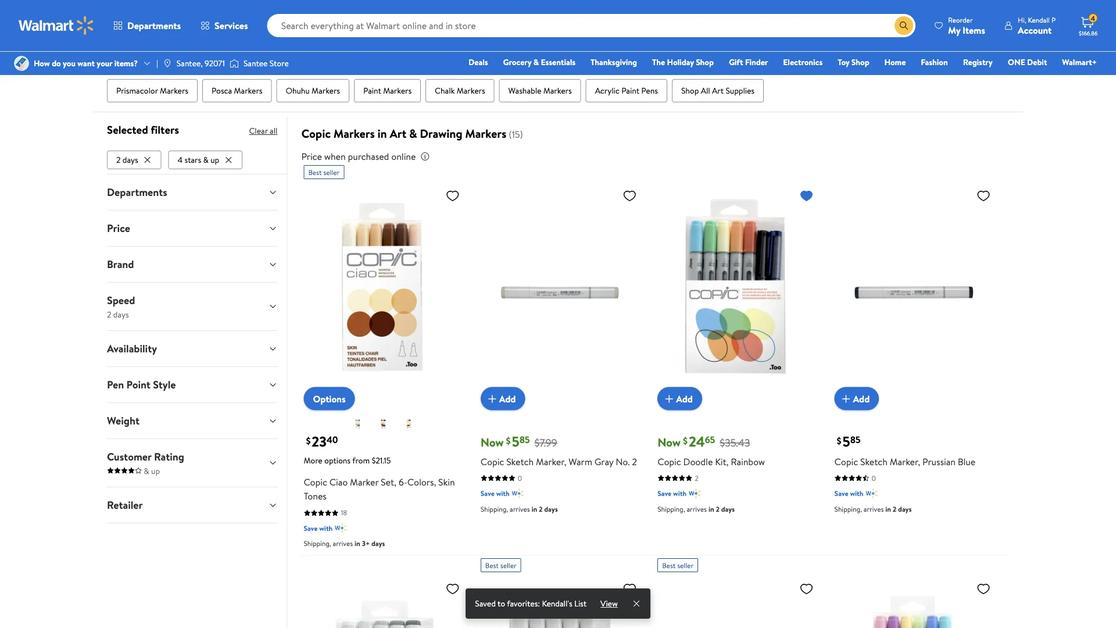 Task type: vqa. For each thing, say whether or not it's contained in the screenshot.
Gray on the bottom right of page
yes



Task type: describe. For each thing, give the bounding box(es) containing it.
rainbow
[[731, 455, 766, 468]]

shipping, for $7.99
[[481, 504, 508, 514]]

acrylic
[[595, 85, 620, 96]]

$166.86
[[1080, 29, 1099, 37]]

3 shipping, arrives in 2 days from the left
[[835, 504, 912, 514]]

brand button
[[98, 246, 287, 282]]

santee, 92071
[[177, 58, 225, 69]]

Walmart Site-Wide search field
[[267, 14, 916, 37]]

seller for copic ciao marker, mignonette image
[[678, 561, 694, 570]]

the holiday shop link
[[647, 56, 719, 68]]

0 vertical spatial departments button
[[104, 12, 191, 40]]

18
[[341, 508, 347, 518]]

add to favorites list, copic ciao marker set, 6-colors, pastels image
[[977, 582, 991, 596]]

$35.43
[[720, 436, 751, 450]]

save for $35.43
[[658, 489, 672, 499]]

$7.99
[[535, 436, 558, 450]]

0 vertical spatial departments
[[127, 19, 181, 32]]

items?
[[114, 58, 138, 69]]

acrylic paint pens
[[595, 85, 658, 96]]

copic sketch marker, warm gray no. 2 image
[[481, 184, 642, 401]]

$ inside now $ 24 65 $35.43 copic doodle kit, rainbow
[[683, 434, 688, 447]]

fashion link
[[916, 56, 954, 68]]

washable
[[509, 85, 542, 96]]

remove from favorites list, copic doodle kit, rainbow image
[[800, 189, 814, 203]]

sketch inside now $ 5 85 $7.99 copic sketch marker, warm gray no. 2
[[507, 455, 534, 468]]

availability tab
[[98, 331, 287, 366]]

| inside the sort and filter section element
[[920, 44, 922, 57]]

speed 2 days
[[107, 293, 135, 320]]

paint markers
[[364, 85, 412, 96]]

electronics
[[784, 56, 823, 68]]

in-store button
[[107, 41, 170, 60]]

in-
[[129, 45, 139, 56]]

pen
[[107, 377, 124, 392]]

in for 5
[[886, 504, 892, 514]]

clear all for topmost the clear all button
[[377, 45, 406, 56]]

marker, inside now $ 5 85 $7.99 copic sketch marker, warm gray no. 2
[[536, 455, 567, 468]]

prismacolor markers link
[[107, 79, 198, 102]]

account
[[1018, 24, 1052, 36]]

copic ciao marker, mignonette image
[[658, 577, 819, 628]]

0 horizontal spatial best seller
[[309, 167, 340, 177]]

2 inside now $ 5 85 $7.99 copic sketch marker, warm gray no. 2
[[632, 455, 637, 468]]

2 marker, from the left
[[890, 455, 921, 468]]

walmart+ link
[[1058, 56, 1103, 68]]

walmart image
[[19, 16, 94, 35]]

copic doodle kit, rainbow image
[[658, 184, 819, 401]]

grocery & essentials link
[[498, 56, 581, 68]]

0 for 5
[[872, 473, 877, 483]]

items
[[963, 24, 986, 36]]

save with for $35.43
[[658, 489, 687, 499]]

all for topmost the clear all button
[[398, 45, 406, 56]]

toy
[[838, 56, 850, 68]]

add to favorites list, copic sketch marker set, 6-colors, blending basics image
[[623, 582, 637, 596]]

price when purchased online
[[302, 150, 416, 163]]

& up
[[142, 465, 160, 476]]

kendall's
[[542, 598, 573, 609]]

with up shipping, arrives in 3+ days
[[320, 523, 333, 533]]

shop inside the holiday shop link
[[696, 56, 714, 68]]

price for price
[[107, 221, 130, 235]]

3 add from the left
[[854, 392, 870, 405]]

when
[[324, 150, 346, 163]]

24
[[689, 432, 705, 452]]

hi, kendall p account
[[1018, 15, 1056, 36]]

$ inside now $ 5 85 $7.99 copic sketch marker, warm gray no. 2
[[506, 434, 511, 447]]

search icon image
[[900, 21, 909, 30]]

tones
[[304, 490, 327, 503]]

add to cart image
[[663, 392, 677, 406]]

2 inside 2 days button
[[116, 154, 121, 165]]

 image for how do you want your items?
[[14, 56, 29, 71]]

one
[[1008, 56, 1026, 68]]

4 stars & up list item
[[168, 148, 245, 169]]

legal information image
[[421, 152, 430, 161]]

acrylic paint pens link
[[586, 79, 668, 102]]

markers for paint
[[383, 85, 412, 96]]

chalk markers link
[[426, 79, 495, 102]]

shipping, for $35.43
[[658, 504, 686, 514]]

services
[[215, 19, 248, 32]]

no.
[[616, 455, 630, 468]]

availability
[[107, 341, 157, 356]]

save with for $7.99
[[481, 489, 510, 499]]

shop all art supplies
[[682, 85, 755, 96]]

toy shop link
[[833, 56, 875, 68]]

best seller for copic ciao marker, mignonette image
[[663, 561, 694, 570]]

0 for $7.99
[[518, 473, 522, 483]]

more
[[304, 455, 323, 466]]

customer rating tab
[[98, 439, 287, 487]]

primary image
[[377, 417, 391, 431]]

all
[[701, 85, 711, 96]]

4 for 4 stars & up
[[178, 154, 183, 165]]

save with for 5
[[835, 489, 864, 499]]

grocery & essentials
[[503, 56, 576, 68]]

point
[[127, 377, 151, 392]]

options link
[[304, 387, 355, 410]]

copic for markers
[[302, 125, 331, 142]]

arrives for $35.43
[[687, 504, 707, 514]]

filters
[[151, 122, 179, 137]]

by
[[906, 44, 916, 57]]

drawing
[[420, 125, 463, 142]]

best for copic ciao marker, mignonette image
[[663, 561, 676, 570]]

posca markers
[[212, 85, 263, 96]]

brights image
[[351, 417, 365, 431]]

warm
[[569, 455, 593, 468]]

shipping, arrives in 2 days for 5
[[481, 504, 558, 514]]

gift finder
[[729, 56, 769, 68]]

set,
[[381, 476, 397, 489]]

copic sketch marker set, 6-colors, blending basics image
[[481, 577, 642, 628]]

markers for prismacolor
[[160, 85, 188, 96]]

copic ciao marker set, 6-colors, skin tones
[[304, 476, 455, 503]]

copic for sketch
[[835, 455, 859, 468]]

speed tab
[[98, 283, 287, 330]]

sort and filter section element
[[93, 32, 1024, 69]]

85 inside now $ 5 85 $7.99 copic sketch marker, warm gray no. 2
[[520, 434, 530, 447]]

up inside customer rating tab
[[151, 465, 160, 476]]

want
[[78, 58, 95, 69]]

2 paint from the left
[[622, 85, 640, 96]]

markers for ohuhu
[[312, 85, 340, 96]]

sort by |
[[886, 44, 922, 57]]

price tab
[[98, 210, 287, 246]]

pen point style button
[[98, 367, 287, 402]]

arrives for $7.99
[[510, 504, 530, 514]]

retailer
[[107, 498, 143, 512]]

art inside shop all art supplies link
[[713, 85, 724, 96]]

you
[[63, 58, 76, 69]]

ohuhu
[[286, 85, 310, 96]]

$21.15
[[372, 455, 391, 466]]

essentials
[[541, 56, 576, 68]]

brand
[[107, 257, 134, 272]]

more options from $21.15
[[304, 455, 391, 466]]

add to favorites list, copic sketch marker, prussian blue image
[[977, 189, 991, 203]]

& up online
[[410, 125, 417, 142]]

now $ 5 85 $7.99 copic sketch marker, warm gray no. 2
[[481, 432, 637, 468]]

one debit link
[[1003, 56, 1053, 68]]

best seller for copic sketch marker set, 6-colors, blending basics image
[[486, 561, 517, 570]]

2 days
[[116, 154, 138, 165]]

copic markers in art & drawing markers (15)
[[302, 125, 523, 142]]

debit
[[1028, 56, 1048, 68]]

6-
[[399, 476, 408, 489]]

walmart plus image
[[866, 488, 878, 499]]

electronics link
[[778, 56, 828, 68]]

selected
[[107, 122, 148, 137]]

hi,
[[1018, 15, 1027, 25]]

4 stars & up
[[178, 154, 219, 165]]

to
[[498, 598, 506, 609]]

prismacolor markers
[[116, 85, 188, 96]]

santee
[[244, 58, 268, 69]]

now $ 24 65 $35.43 copic doodle kit, rainbow
[[658, 432, 766, 468]]

applied filters section element
[[107, 122, 179, 137]]

$ inside $ 23 40
[[306, 434, 311, 447]]

how
[[34, 58, 50, 69]]

deals
[[469, 56, 488, 68]]



Task type: locate. For each thing, give the bounding box(es) containing it.
in for $35.43
[[709, 504, 715, 514]]

walmart plus image for 5
[[512, 488, 524, 499]]

all down posca markers link at the top of the page
[[270, 125, 278, 136]]

now for 24
[[658, 434, 681, 451]]

save with right the skin
[[481, 489, 510, 499]]

1 horizontal spatial 85
[[851, 434, 861, 447]]

add button for 24
[[658, 387, 703, 410]]

$ inside $ 5 85
[[837, 434, 842, 447]]

price inside dropdown button
[[107, 221, 130, 235]]

1 0 from the left
[[518, 473, 522, 483]]

1 vertical spatial clear
[[249, 125, 268, 136]]

pen point style tab
[[98, 367, 287, 402]]

price left when
[[302, 150, 322, 163]]

price
[[302, 150, 322, 163], [107, 221, 130, 235]]

selected filters
[[107, 122, 179, 137]]

departments down 2 days button
[[107, 185, 167, 199]]

2 horizontal spatial add button
[[835, 387, 880, 410]]

0 horizontal spatial  image
[[14, 56, 29, 71]]

markers for posca
[[234, 85, 263, 96]]

favorites:
[[507, 598, 540, 609]]

2 0 from the left
[[872, 473, 877, 483]]

walmart+
[[1063, 56, 1098, 68]]

copic ciao marker set, 6-colors, pastels image
[[835, 577, 996, 628]]

copic sketch marker, prussian blue image
[[835, 184, 996, 401]]

markers right posca
[[234, 85, 263, 96]]

1 horizontal spatial art
[[713, 85, 724, 96]]

1 add to cart image from the left
[[486, 392, 500, 406]]

art
[[713, 85, 724, 96], [390, 125, 407, 142]]

copic inside now $ 24 65 $35.43 copic doodle kit, rainbow
[[658, 455, 682, 468]]

2 add to cart image from the left
[[840, 392, 854, 406]]

1 horizontal spatial add
[[677, 392, 693, 405]]

arrives
[[510, 504, 530, 514], [687, 504, 707, 514], [864, 504, 884, 514], [333, 539, 353, 549]]

shop left all
[[682, 85, 699, 96]]

shop right toy
[[852, 56, 870, 68]]

2 $ from the left
[[506, 434, 511, 447]]

2 days list item
[[107, 148, 164, 169]]

the holiday shop
[[653, 56, 714, 68]]

store
[[270, 58, 289, 69]]

gray
[[595, 455, 614, 468]]

add for 24
[[677, 392, 693, 405]]

0 horizontal spatial |
[[156, 58, 158, 69]]

|
[[920, 44, 922, 57], [156, 58, 158, 69]]

$ 5 85
[[837, 432, 861, 452]]

add button for 5
[[481, 387, 525, 410]]

washable markers link
[[499, 79, 581, 102]]

up down 'customer rating'
[[151, 465, 160, 476]]

1 horizontal spatial up
[[211, 154, 219, 165]]

4 up $166.86
[[1092, 13, 1096, 23]]

art right all
[[713, 85, 724, 96]]

list containing 2 days
[[107, 148, 278, 169]]

markers inside paint markers link
[[383, 85, 412, 96]]

with right the skin
[[497, 489, 510, 499]]

4 inside button
[[178, 154, 183, 165]]

0 horizontal spatial clear all button
[[249, 122, 278, 140]]

copic for ciao
[[304, 476, 327, 489]]

finder
[[746, 56, 769, 68]]

copic sketch marker, prussian blue
[[835, 455, 976, 468]]

thanksgiving
[[591, 56, 638, 68]]

2 days button
[[107, 151, 161, 169]]

colors,
[[408, 476, 436, 489]]

1 shipping, arrives in 2 days from the left
[[481, 504, 558, 514]]

retailer tab
[[98, 487, 287, 523]]

85 left $7.99
[[520, 434, 530, 447]]

0 vertical spatial clear all
[[377, 45, 406, 56]]

40
[[327, 434, 338, 447]]

my
[[949, 24, 961, 36]]

close image
[[632, 599, 641, 608]]

departments button up store
[[104, 12, 191, 40]]

markers down the santee,
[[160, 85, 188, 96]]

85 up copic sketch marker, prussian blue
[[851, 434, 861, 447]]

1 vertical spatial clear all button
[[249, 122, 278, 140]]

add to favorites list, copic ciao marker set, 6-colors, skin tones image
[[446, 189, 460, 203]]

0 up walmart plus icon
[[872, 473, 877, 483]]

options
[[313, 392, 346, 405]]

markers up price when purchased online
[[334, 125, 375, 142]]

deals link
[[464, 56, 494, 68]]

arrives for 5
[[864, 504, 884, 514]]

 image right 92071
[[230, 58, 239, 69]]

1 now from the left
[[481, 434, 504, 451]]

marker, left prussian
[[890, 455, 921, 468]]

save with
[[481, 489, 510, 499], [658, 489, 687, 499], [835, 489, 864, 499], [304, 523, 333, 533]]

reorder
[[949, 15, 973, 25]]

clear up paint markers
[[377, 45, 396, 56]]

saved to favorites: kendall's list
[[475, 598, 587, 609]]

toy shop
[[838, 56, 870, 68]]

up right "stars"
[[211, 154, 219, 165]]

1 horizontal spatial marker,
[[890, 455, 921, 468]]

home link
[[880, 56, 912, 68]]

1 horizontal spatial clear all
[[377, 45, 406, 56]]

shop inside shop all art supplies link
[[682, 85, 699, 96]]

 image
[[163, 59, 172, 68]]

shop inside toy shop link
[[852, 56, 870, 68]]

save for $7.99
[[481, 489, 495, 499]]

& inside button
[[203, 154, 209, 165]]

best for copic sketch marker set, 6-colors, blending basics image
[[486, 561, 499, 570]]

retailer button
[[98, 487, 287, 523]]

your
[[97, 58, 112, 69]]

2 horizontal spatial shipping, arrives in 2 days
[[835, 504, 912, 514]]

1 horizontal spatial walmart plus image
[[512, 488, 524, 499]]

markers right ohuhu at top
[[312, 85, 340, 96]]

clear all inside the clear all button
[[377, 45, 406, 56]]

2 horizontal spatial seller
[[678, 561, 694, 570]]

0 horizontal spatial all
[[270, 125, 278, 136]]

holiday
[[668, 56, 694, 68]]

1 horizontal spatial all
[[398, 45, 406, 56]]

1 5 from the left
[[512, 432, 520, 452]]

0 horizontal spatial up
[[151, 465, 160, 476]]

art up online
[[390, 125, 407, 142]]

markers for copic
[[334, 125, 375, 142]]

Search search field
[[267, 14, 916, 37]]

0 vertical spatial price
[[302, 150, 322, 163]]

clear all
[[377, 45, 406, 56], [249, 125, 278, 136]]

& right "stars"
[[203, 154, 209, 165]]

1 horizontal spatial clear
[[377, 45, 396, 56]]

prismacolor
[[116, 85, 158, 96]]

1 $ from the left
[[306, 434, 311, 447]]

days inside button
[[123, 154, 138, 165]]

shop
[[696, 56, 714, 68], [852, 56, 870, 68], [682, 85, 699, 96]]

1 add from the left
[[500, 392, 516, 405]]

now inside now $ 24 65 $35.43 copic doodle kit, rainbow
[[658, 434, 681, 451]]

posca markers link
[[202, 79, 272, 102]]

with left walmart plus icon
[[851, 489, 864, 499]]

in for $7.99
[[532, 504, 538, 514]]

0 horizontal spatial add
[[500, 392, 516, 405]]

seller for copic sketch marker set, 6-colors, blending basics image
[[501, 561, 517, 570]]

& right grocery
[[534, 56, 539, 68]]

view button
[[596, 589, 623, 619]]

1 horizontal spatial shipping, arrives in 2 days
[[658, 504, 735, 514]]

2 add button from the left
[[658, 387, 703, 410]]

2 add from the left
[[677, 392, 693, 405]]

all inside the sort and filter section element
[[398, 45, 406, 56]]

add to cart image
[[486, 392, 500, 406], [840, 392, 854, 406]]

brand tab
[[98, 246, 287, 282]]

0 horizontal spatial price
[[107, 221, 130, 235]]

copic inside now $ 5 85 $7.99 copic sketch marker, warm gray no. 2
[[481, 455, 505, 468]]

price button
[[98, 210, 287, 246]]

clear all button down posca markers link at the top of the page
[[249, 122, 278, 140]]

| right the by
[[920, 44, 922, 57]]

departments button down "stars"
[[98, 174, 287, 210]]

markers down essentials at the top
[[544, 85, 572, 96]]

speed
[[107, 293, 135, 308]]

shop all art supplies link
[[672, 79, 764, 102]]

washable markers
[[509, 85, 572, 96]]

markers inside posca markers link
[[234, 85, 263, 96]]

2 horizontal spatial add
[[854, 392, 870, 405]]

add to favorites list, copic ciao marker, mignonette image
[[800, 582, 814, 596]]

1 vertical spatial art
[[390, 125, 407, 142]]

stars
[[185, 154, 201, 165]]

the
[[653, 56, 666, 68]]

markers right chalk
[[457, 85, 485, 96]]

2 horizontal spatial walmart plus image
[[689, 488, 701, 499]]

kendall
[[1029, 15, 1051, 25]]

clear all down posca markers link at the top of the page
[[249, 125, 278, 136]]

3 add button from the left
[[835, 387, 880, 410]]

save for 5
[[835, 489, 849, 499]]

1 horizontal spatial paint
[[622, 85, 640, 96]]

2 horizontal spatial best
[[663, 561, 676, 570]]

0 horizontal spatial 0
[[518, 473, 522, 483]]

0 vertical spatial up
[[211, 154, 219, 165]]

now for 5
[[481, 434, 504, 451]]

doodle
[[684, 455, 713, 468]]

0 horizontal spatial add button
[[481, 387, 525, 410]]

save with down doodle
[[658, 489, 687, 499]]

1 horizontal spatial seller
[[501, 561, 517, 570]]

1 horizontal spatial  image
[[230, 58, 239, 69]]

markers for chalk
[[457, 85, 485, 96]]

1 85 from the left
[[520, 434, 530, 447]]

 image for santee store
[[230, 58, 239, 69]]

chalk markers
[[435, 85, 485, 96]]

clear all for the bottom the clear all button
[[249, 125, 278, 136]]

markers up copic markers in art & drawing markers (15)
[[383, 85, 412, 96]]

0 horizontal spatial marker,
[[536, 455, 567, 468]]

all up paint markers
[[398, 45, 406, 56]]

1 horizontal spatial best
[[486, 561, 499, 570]]

2 inside 'speed 2 days'
[[107, 308, 111, 320]]

0 vertical spatial 4
[[1092, 13, 1096, 23]]

& inside customer rating tab
[[144, 465, 149, 476]]

markers inside chalk markers "link"
[[457, 85, 485, 96]]

85 inside $ 5 85
[[851, 434, 861, 447]]

0 horizontal spatial sketch
[[507, 455, 534, 468]]

weight button
[[98, 403, 287, 438]]

supplies
[[726, 85, 755, 96]]

clear for topmost the clear all button
[[377, 45, 396, 56]]

up inside 4 stars & up button
[[211, 154, 219, 165]]

departments inside tab
[[107, 185, 167, 199]]

save with up shipping, arrives in 3+ days
[[304, 523, 333, 533]]

1 horizontal spatial add button
[[658, 387, 703, 410]]

with for $35.43
[[674, 489, 687, 499]]

| down store
[[156, 58, 158, 69]]

skin image
[[402, 417, 416, 431]]

list
[[107, 148, 278, 169]]

0 vertical spatial art
[[713, 85, 724, 96]]

gift
[[729, 56, 744, 68]]

p
[[1052, 15, 1056, 25]]

add to cart image for 5
[[840, 392, 854, 406]]

0 horizontal spatial paint
[[364, 85, 381, 96]]

clear all up paint markers
[[377, 45, 406, 56]]

1 horizontal spatial clear all button
[[372, 41, 410, 60]]

23
[[312, 432, 327, 452]]

1 horizontal spatial best seller
[[486, 561, 517, 570]]

style
[[153, 377, 176, 392]]

0 horizontal spatial seller
[[324, 167, 340, 177]]

&
[[534, 56, 539, 68], [410, 125, 417, 142], [203, 154, 209, 165], [144, 465, 149, 476]]

save with left walmart plus icon
[[835, 489, 864, 499]]

0 horizontal spatial 4
[[178, 154, 183, 165]]

0 vertical spatial clear
[[377, 45, 396, 56]]

copic sketch marker set, 6-colors, grays image
[[304, 577, 465, 628]]

0 horizontal spatial walmart plus image
[[335, 522, 347, 534]]

purchased
[[348, 150, 389, 163]]

2 shipping, arrives in 2 days from the left
[[658, 504, 735, 514]]

price up brand
[[107, 221, 130, 235]]

1 vertical spatial departments button
[[98, 174, 287, 210]]

markers inside washable markers link
[[544, 85, 572, 96]]

2 85 from the left
[[851, 434, 861, 447]]

markers inside prismacolor markers link
[[160, 85, 188, 96]]

1 marker, from the left
[[536, 455, 567, 468]]

weight
[[107, 413, 140, 428]]

clear for the bottom the clear all button
[[249, 125, 268, 136]]

0 horizontal spatial add to cart image
[[486, 392, 500, 406]]

ciao
[[330, 476, 348, 489]]

add to favorites list, copic sketch marker set, 6-colors, grays image
[[446, 582, 460, 596]]

1 vertical spatial 4
[[178, 154, 183, 165]]

marker, down $7.99
[[536, 455, 567, 468]]

 image
[[14, 56, 29, 71], [230, 58, 239, 69]]

1 horizontal spatial price
[[302, 150, 322, 163]]

1 horizontal spatial now
[[658, 434, 681, 451]]

shipping, for 5
[[835, 504, 863, 514]]

0 vertical spatial all
[[398, 45, 406, 56]]

1 vertical spatial clear all
[[249, 125, 278, 136]]

markers
[[160, 85, 188, 96], [234, 85, 263, 96], [312, 85, 340, 96], [383, 85, 412, 96], [457, 85, 485, 96], [544, 85, 572, 96], [334, 125, 375, 142], [466, 125, 507, 142]]

1 vertical spatial all
[[270, 125, 278, 136]]

santee store
[[244, 58, 289, 69]]

departments button
[[104, 12, 191, 40], [98, 174, 287, 210]]

 image left how
[[14, 56, 29, 71]]

1 vertical spatial up
[[151, 465, 160, 476]]

2 sketch from the left
[[861, 455, 888, 468]]

with for $7.99
[[497, 489, 510, 499]]

1 horizontal spatial sketch
[[861, 455, 888, 468]]

5 inside now $ 5 85 $7.99 copic sketch marker, warm gray no. 2
[[512, 432, 520, 452]]

list
[[575, 598, 587, 609]]

0 horizontal spatial shipping, arrives in 2 days
[[481, 504, 558, 514]]

4 $ from the left
[[837, 434, 842, 447]]

all for the bottom the clear all button
[[270, 125, 278, 136]]

price for price when purchased online
[[302, 150, 322, 163]]

add to favorites list, copic sketch marker, warm gray no. 2 image
[[623, 189, 637, 203]]

0 horizontal spatial best
[[309, 167, 322, 177]]

1 vertical spatial departments
[[107, 185, 167, 199]]

1 vertical spatial price
[[107, 221, 130, 235]]

copic
[[302, 125, 331, 142], [481, 455, 505, 468], [658, 455, 682, 468], [835, 455, 859, 468], [304, 476, 327, 489]]

best seller
[[309, 167, 340, 177], [486, 561, 517, 570], [663, 561, 694, 570]]

shipping, arrives in 2 days for 24
[[658, 504, 735, 514]]

1 paint from the left
[[364, 85, 381, 96]]

walmart plus image for 24
[[689, 488, 701, 499]]

0 horizontal spatial now
[[481, 434, 504, 451]]

departments up store
[[127, 19, 181, 32]]

shop right holiday
[[696, 56, 714, 68]]

1 horizontal spatial 4
[[1092, 13, 1096, 23]]

1 add button from the left
[[481, 387, 525, 410]]

with for 5
[[851, 489, 864, 499]]

paint markers link
[[354, 79, 421, 102]]

now inside now $ 5 85 $7.99 copic sketch marker, warm gray no. 2
[[481, 434, 504, 451]]

clear inside the sort and filter section element
[[377, 45, 396, 56]]

copic ciao marker set, 6-colors, skin tones image
[[304, 184, 465, 401]]

clear all button up paint markers
[[372, 41, 410, 60]]

markers inside ohuhu markers link
[[312, 85, 340, 96]]

best
[[309, 167, 322, 177], [486, 561, 499, 570], [663, 561, 676, 570]]

1 sketch from the left
[[507, 455, 534, 468]]

add to cart image for $7.99
[[486, 392, 500, 406]]

shipping,
[[481, 504, 508, 514], [658, 504, 686, 514], [835, 504, 863, 514], [304, 539, 331, 549]]

4 left "stars"
[[178, 154, 183, 165]]

clear down posca markers link at the top of the page
[[249, 125, 268, 136]]

chalk
[[435, 85, 455, 96]]

1 horizontal spatial 0
[[872, 473, 877, 483]]

copic inside copic ciao marker set, 6-colors, skin tones
[[304, 476, 327, 489]]

weight tab
[[98, 403, 287, 438]]

0 vertical spatial clear all button
[[372, 41, 410, 60]]

add for 5
[[500, 392, 516, 405]]

3 $ from the left
[[683, 434, 688, 447]]

2 now from the left
[[658, 434, 681, 451]]

reorder my items
[[949, 15, 986, 36]]

0 horizontal spatial art
[[390, 125, 407, 142]]

4 for 4
[[1092, 13, 1096, 23]]

walmart plus image
[[512, 488, 524, 499], [689, 488, 701, 499], [335, 522, 347, 534]]

customer rating
[[107, 450, 184, 464]]

now left $7.99
[[481, 434, 504, 451]]

now left 24
[[658, 434, 681, 451]]

view
[[601, 598, 618, 609]]

1 horizontal spatial 5
[[843, 432, 851, 452]]

0 down now $ 5 85 $7.99 copic sketch marker, warm gray no. 2
[[518, 473, 522, 483]]

departments tab
[[98, 174, 287, 210]]

2 5 from the left
[[843, 432, 851, 452]]

0 horizontal spatial 85
[[520, 434, 530, 447]]

grocery
[[503, 56, 532, 68]]

2 horizontal spatial best seller
[[663, 561, 694, 570]]

markers for washable
[[544, 85, 572, 96]]

1 horizontal spatial add to cart image
[[840, 392, 854, 406]]

pen point style
[[107, 377, 176, 392]]

0 horizontal spatial 5
[[512, 432, 520, 452]]

& down 'customer rating'
[[144, 465, 149, 476]]

with down doodle
[[674, 489, 687, 499]]

0 horizontal spatial clear
[[249, 125, 268, 136]]

0 horizontal spatial clear all
[[249, 125, 278, 136]]

shipping, arrives in 3+ days
[[304, 539, 385, 549]]

days inside 'speed 2 days'
[[113, 308, 129, 320]]

pens
[[642, 85, 658, 96]]

sort
[[886, 44, 904, 57]]

all
[[398, 45, 406, 56], [270, 125, 278, 136]]

1 horizontal spatial |
[[920, 44, 922, 57]]

markers left (15)
[[466, 125, 507, 142]]

customer
[[107, 450, 152, 464]]



